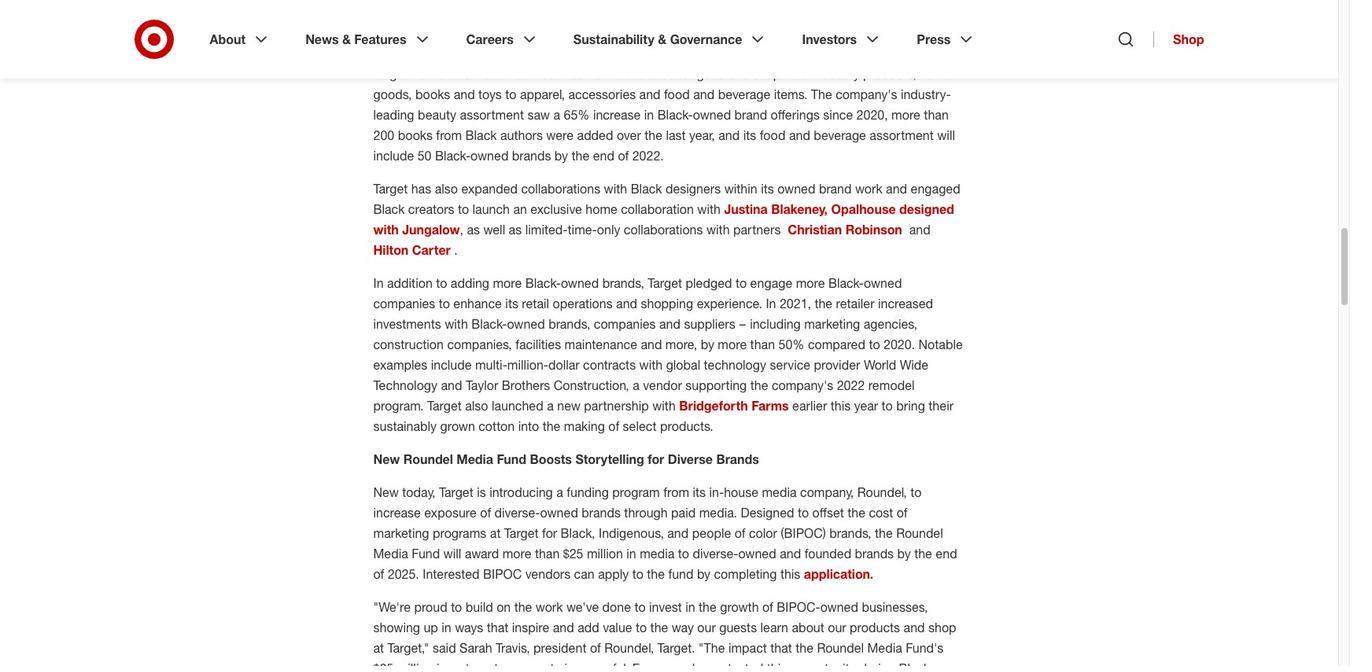 Task type: vqa. For each thing, say whether or not it's contained in the screenshot.
women
no



Task type: describe. For each thing, give the bounding box(es) containing it.
more up 2021,
[[796, 275, 825, 291]]

owned up year,
[[693, 107, 731, 123]]

making
[[564, 419, 605, 434]]

than down industry-
[[924, 107, 949, 123]]

of left color
[[735, 526, 746, 541]]

black- up the companies,
[[472, 316, 507, 332]]

1 vertical spatial black
[[631, 181, 662, 197]]

features
[[354, 31, 407, 47]]

$25
[[563, 546, 584, 562]]

blakeney, opalhouse
[[771, 201, 896, 217]]

and up fund's
[[904, 620, 925, 636]]

2 vertical spatial media
[[868, 641, 902, 656]]

owned inside new today, target is introducing a funding program from its in-house media company, roundel, to increase exposure of diverse-owned brands through paid media. designed to offset the cost of marketing programs at target for black, indigenous, and people of color (bipoc) brands, the roundel media fund will award more than
[[540, 505, 578, 521]]

and inside in media to diverse-owned and founded brands by the end of 2025. interested bipoc vendors can apply to the fund by completing this
[[780, 546, 801, 562]]

fund
[[668, 567, 694, 582]]

the left the fund
[[647, 567, 665, 582]]

by inside in addition to adding more black-owned brands, target pledged to engage more black-owned companies to enhance its retail operations and shopping experience. in 2021, the retailer increased investments with black-owned brands, companies and suppliers – including marketing agencies, construction companies, facilities maintenance and more, by more than 50% compared to 2020. notable examples include multi-million-dollar contracts with global technology service provider world wide technology and taylor brothers construction, a vendor supporting the company's 2022 remodel program. target also launched a new partnership with
[[701, 337, 714, 353]]

guests inside "we're proud to build on the work we've done to invest in the growth of bipoc-owned businesses, showing up in ways that inspire and add value to the way our guests learn about our products and shop at target," said
[[719, 620, 757, 636]]

through
[[624, 505, 668, 521]]

more up the toys on the top left of the page
[[474, 66, 503, 82]]

proud
[[414, 600, 448, 615]]

news & features link
[[294, 19, 443, 60]]

1 vertical spatial in
[[766, 296, 776, 312]]

notable
[[919, 337, 963, 353]]

0 horizontal spatial assortment
[[460, 107, 524, 123]]

, as
[[460, 222, 480, 238]]

than inside new today, target is introducing a funding program from its in-house media company, roundel, to increase exposure of diverse-owned brands through paid media. designed to offset the cost of marketing programs at target for black, indigenous, and people of color (bipoc) brands, the roundel media fund will award more than
[[535, 546, 560, 562]]

growth
[[720, 600, 759, 615]]

apply
[[598, 567, 629, 582]]

in inside target now offers more than 100 black-owned brands for guests to shop –from beauty products, home goods, books and toys to apparel, accessories and food and beverage items. the company's industry- leading beauty assortment saw a 65% increase in black-owned brand offerings since 2020, more than 200 books from black authors were added over the last year, and its food and beverage assortment will include 50 black-owned brands by the end of 2022.
[[644, 107, 654, 123]]

to inside "target has also expanded collaborations with black designers within its owned brand work and engaged black creators to launch an exclusive home collaboration with"
[[458, 201, 469, 217]]

1 vertical spatial roundel,
[[605, 641, 654, 656]]

press
[[917, 31, 951, 47]]

authors
[[500, 127, 543, 143]]

by inside target now offers more than 100 black-owned brands for guests to shop –from beauty products, home goods, books and toys to apparel, accessories and food and beverage items. the company's industry- leading beauty assortment saw a 65% increase in black-owned brand offerings since 2020, more than 200 books from black authors were added over the last year, and its food and beverage assortment will include 50 black-owned brands by the end of 2022.
[[555, 148, 568, 164]]

0 vertical spatial in
[[373, 275, 384, 291]]

sustainability & governance link
[[563, 19, 779, 60]]

0 horizontal spatial roundel
[[403, 452, 453, 467]]

paid
[[671, 505, 696, 521]]

$25 million
[[563, 546, 623, 562]]

black inside target now offers more than 100 black-owned brands for guests to shop –from beauty products, home goods, books and toys to apparel, accessories and food and beverage items. the company's industry- leading beauty assortment saw a 65% increase in black-owned brand offerings since 2020, more than 200 books from black authors were added over the last year, and its food and beverage assortment will include 50 black-owned brands by the end of 2022.
[[466, 127, 497, 143]]

company's inside in addition to adding more black-owned brands, target pledged to engage more black-owned companies to enhance its retail operations and shopping experience. in 2021, the retailer increased investments with black-owned brands, companies and suppliers – including marketing agencies, construction companies, facilities maintenance and more, by more than 50% compared to 2020. notable examples include multi-million-dollar contracts with global technology service provider world wide technology and taylor brothers construction, a vendor supporting the company's 2022 remodel program. target also launched a new partnership with
[[772, 378, 834, 393]]

more inside new today, target is introducing a funding program from its in-house media company, roundel, to increase exposure of diverse-owned brands through paid media. designed to offset the cost of marketing programs at target for black, indigenous, and people of color (bipoc) brands, the roundel media fund will award more than
[[503, 546, 532, 562]]

the up 2022.
[[645, 127, 663, 143]]

operations
[[553, 296, 613, 312]]

bipoc
[[483, 567, 522, 582]]

and left taylor
[[441, 378, 462, 393]]

.
[[454, 242, 458, 258]]

brands inside in media to diverse-owned and founded brands by the end of 2025. interested bipoc vendors can apply to the fund by completing this
[[855, 546, 894, 562]]

indigenous,
[[599, 526, 664, 541]]

–
[[739, 316, 747, 332]]

the right on
[[514, 600, 532, 615]]

end inside target now offers more than 100 black-owned brands for guests to shop –from beauty products, home goods, books and toys to apparel, accessories and food and beverage items. the company's industry- leading beauty assortment saw a 65% increase in black-owned brand offerings since 2020, more than 200 books from black authors were added over the last year, and its food and beverage assortment will include 50 black-owned brands by the end of 2022.
[[593, 148, 615, 164]]

cost
[[869, 505, 893, 521]]

an
[[513, 201, 527, 217]]

shop inside "we're proud to build on the work we've done to invest in the growth of bipoc-owned businesses, showing up in ways that inspire and add value to the way our guests learn about our products and shop at target," said
[[929, 620, 957, 636]]

industry-
[[901, 87, 951, 102]]

bring
[[896, 398, 925, 414]]

"the
[[699, 641, 725, 656]]

1 horizontal spatial beverage
[[814, 127, 866, 143]]

their
[[929, 398, 954, 414]]

robinson
[[846, 222, 903, 238]]

global
[[666, 357, 701, 373]]

1 horizontal spatial fund
[[497, 452, 526, 467]]

owned down the retail at the top
[[507, 316, 545, 332]]

completing
[[714, 567, 777, 582]]

target has also expanded collaborations with black designers within its owned brand work and engaged black creators to launch an exclusive home collaboration with
[[373, 181, 961, 217]]

target down introducing
[[504, 526, 539, 541]]

marketing inside new today, target is introducing a funding program from its in-house media company, roundel, to increase exposure of diverse-owned brands through paid media. designed to offset the cost of marketing programs at target for black, indigenous, and people of color (bipoc) brands, the roundel media fund will award more than
[[373, 526, 429, 541]]

2 vertical spatial roundel
[[817, 641, 864, 656]]

and up over at the top
[[639, 87, 661, 102]]

in addition to adding more black-owned brands, target pledged to engage more black-owned companies to enhance its retail operations and shopping experience. in 2021, the retailer increased investments with black-owned brands, companies and suppliers – including marketing agencies, construction companies, facilities maintenance and more, by more than 50% compared to 2020. notable examples include multi-million-dollar contracts with global technology service provider world wide technology and taylor brothers construction, a vendor supporting the company's 2022 remodel program. target also launched a new partnership with
[[373, 275, 963, 414]]

companies,
[[447, 337, 512, 353]]

bridgeforth farms link
[[679, 398, 789, 414]]

christian robinson link
[[784, 222, 906, 238]]

compared
[[808, 337, 866, 353]]

sustainability
[[574, 31, 655, 47]]

and up 'president'
[[553, 620, 574, 636]]

in up way
[[686, 600, 695, 615]]

owned up increased
[[864, 275, 902, 291]]

news & features
[[305, 31, 407, 47]]

2 our from the left
[[828, 620, 846, 636]]

including
[[750, 316, 801, 332]]

roundel inside new today, target is introducing a funding program from its in-house media company, roundel, to increase exposure of diverse-owned brands through paid media. designed to offset the cost of marketing programs at target for black, indigenous, and people of color (bipoc) brands, the roundel media fund will award more than
[[896, 526, 943, 541]]

its inside in addition to adding more black-owned brands, target pledged to engage more black-owned companies to enhance its retail operations and shopping experience. in 2021, the retailer increased investments with black-owned brands, companies and suppliers – including marketing agencies, construction companies, facilities maintenance and more, by more than 50% compared to 2020. notable examples include multi-million-dollar contracts with global technology service provider world wide technology and taylor brothers construction, a vendor supporting the company's 2022 remodel program. target also launched a new partnership with
[[505, 296, 519, 312]]

done
[[602, 600, 631, 615]]

the inside earlier this year to bring their sustainably grown cotton into the making of select products.
[[543, 419, 561, 434]]

remodel
[[869, 378, 915, 393]]

increase inside new today, target is introducing a funding program from its in-house media company, roundel, to increase exposure of diverse-owned brands through paid media. designed to offset the cost of marketing programs at target for black, indigenous, and people of color (bipoc) brands, the roundel media fund will award more than
[[373, 505, 421, 521]]

the down cost
[[875, 526, 893, 541]]

of down the add
[[590, 641, 601, 656]]

cotton
[[479, 419, 515, 434]]

0 horizontal spatial beauty
[[418, 107, 457, 123]]

at inside "we're proud to build on the work we've done to invest in the growth of bipoc-owned businesses, showing up in ways that inspire and add value to the way our guests learn about our products and shop at target," said
[[373, 641, 384, 656]]

into
[[518, 419, 539, 434]]

and right year,
[[719, 127, 740, 143]]

bridgeforth
[[679, 398, 748, 414]]

0 vertical spatial companies
[[373, 296, 435, 312]]

of inside earlier this year to bring their sustainably grown cotton into the making of select products.
[[609, 419, 619, 434]]

owned up accessories
[[594, 66, 632, 82]]

the down invest
[[650, 620, 668, 636]]

with up "only" in the top of the page
[[604, 181, 627, 197]]

owned up expanded on the left top
[[471, 148, 509, 164]]

award
[[465, 546, 499, 562]]

a left vendor
[[633, 378, 640, 393]]

people
[[692, 526, 731, 541]]

black- up the retail at the top
[[525, 275, 561, 291]]

collaborations inside , as well as limited-time-only collaborations with partners christian robinson and hilton carter .
[[624, 222, 703, 238]]

black- up retailer
[[829, 275, 864, 291]]

target,"
[[388, 641, 429, 656]]

facilities
[[516, 337, 561, 353]]

sarah travis , president of roundel, target. "the impact that the roundel media fund's
[[460, 641, 944, 656]]

2021,
[[780, 296, 811, 312]]

the
[[811, 87, 832, 102]]

new for new roundel media fund boosts storytelling for diverse brands
[[373, 452, 400, 467]]

collaboration
[[621, 201, 694, 217]]

black- up last
[[658, 107, 693, 123]]

target up the exposure
[[439, 485, 473, 500]]

the up farms
[[751, 378, 768, 393]]

and left more,
[[641, 337, 662, 353]]

with down enhance
[[445, 316, 468, 332]]

items.
[[774, 87, 808, 102]]

guests inside target now offers more than 100 black-owned brands for guests to shop –from beauty products, home goods, books and toys to apparel, accessories and food and beverage items. the company's industry- leading beauty assortment saw a 65% increase in black-owned brand offerings since 2020, more than 200 books from black authors were added over the last year, and its food and beverage assortment will include 50 black-owned brands by the end of 2022.
[[697, 66, 735, 82]]

owned inside "target has also expanded collaborations with black designers within its owned brand work and engaged black creators to launch an exclusive home collaboration with"
[[778, 181, 816, 197]]

creators
[[408, 201, 454, 217]]

1 vertical spatial brands,
[[549, 316, 591, 332]]

in right up
[[442, 620, 452, 636]]

justina
[[724, 201, 768, 217]]

by up businesses,
[[898, 546, 911, 562]]

and down shopping in the top of the page
[[659, 316, 681, 332]]

the left growth
[[699, 600, 717, 615]]

goods,
[[373, 87, 412, 102]]

1 horizontal spatial brands,
[[603, 275, 644, 291]]

now
[[411, 66, 435, 82]]

about
[[792, 620, 825, 636]]

1 horizontal spatial media
[[457, 452, 493, 467]]

of inside "we're proud to build on the work we've done to invest in the growth of bipoc-owned businesses, showing up in ways that inspire and add value to the way our guests learn about our products and shop at target," said
[[763, 600, 773, 615]]

of right cost
[[897, 505, 908, 521]]

in media to diverse-owned and founded brands by the end of 2025. interested bipoc vendors can apply to the fund by completing this
[[373, 546, 957, 582]]

the left cost
[[848, 505, 866, 521]]

roundel, inside new today, target is introducing a funding program from its in-house media company, roundel, to increase exposure of diverse-owned brands through paid media. designed to offset the cost of marketing programs at target for black, indigenous, and people of color (bipoc) brands, the roundel media fund will award more than
[[858, 485, 907, 500]]

of inside target now offers more than 100 black-owned brands for guests to shop –from beauty products, home goods, books and toys to apparel, accessories and food and beverage items. the company's industry- leading beauty assortment saw a 65% increase in black-owned brand offerings since 2020, more than 200 books from black authors were added over the last year, and its food and beverage assortment will include 50 black-owned brands by the end of 2022.
[[618, 148, 629, 164]]

media inside new today, target is introducing a funding program from its in-house media company, roundel, to increase exposure of diverse-owned brands through paid media. designed to offset the cost of marketing programs at target for black, indigenous, and people of color (bipoc) brands, the roundel media fund will award more than
[[373, 546, 408, 562]]

more,
[[666, 337, 697, 353]]

& for news
[[342, 31, 351, 47]]

accessories
[[569, 87, 636, 102]]

engaged
[[911, 181, 961, 197]]

and down offers
[[454, 87, 475, 102]]

target up grown
[[427, 398, 462, 414]]

end inside in media to diverse-owned and founded brands by the end of 2025. interested bipoc vendors can apply to the fund by completing this
[[936, 546, 957, 562]]

increased
[[878, 296, 933, 312]]

0 vertical spatial beauty
[[821, 66, 860, 82]]

add
[[578, 620, 599, 636]]

from inside new today, target is introducing a funding program from its in-house media company, roundel, to increase exposure of diverse-owned brands through paid media. designed to offset the cost of marketing programs at target for black, indigenous, and people of color (bipoc) brands, the roundel media fund will award more than
[[664, 485, 689, 500]]

application.
[[804, 567, 874, 582]]

time-
[[568, 222, 597, 238]]

agencies,
[[864, 316, 917, 332]]

launched
[[492, 398, 544, 414]]

founded
[[805, 546, 852, 562]]

sarah
[[460, 641, 492, 656]]

1 vertical spatial books
[[398, 127, 433, 143]]

with inside justina blakeney, opalhouse designed with jungalow
[[373, 222, 399, 238]]

brothers
[[502, 378, 550, 393]]

and left shopping in the top of the page
[[616, 296, 637, 312]]

with up vendor
[[639, 357, 663, 373]]

exclusive
[[531, 201, 582, 217]]

a left new
[[547, 398, 554, 414]]

its inside target now offers more than 100 black-owned brands for guests to shop –from beauty products, home goods, books and toys to apparel, accessories and food and beverage items. the company's industry- leading beauty assortment saw a 65% increase in black-owned brand offerings since 2020, more than 200 books from black authors were added over the last year, and its food and beverage assortment will include 50 black-owned brands by the end of 2022.
[[743, 127, 756, 143]]

more down industry-
[[892, 107, 921, 123]]

for inside target now offers more than 100 black-owned brands for guests to shop –from beauty products, home goods, books and toys to apparel, accessories and food and beverage items. the company's industry- leading beauty assortment saw a 65% increase in black-owned brand offerings since 2020, more than 200 books from black authors were added over the last year, and its food and beverage assortment will include 50 black-owned brands by the end of 2022.
[[678, 66, 693, 82]]

added
[[577, 127, 613, 143]]

owned up 'operations'
[[561, 275, 599, 291]]

boosts
[[530, 452, 572, 467]]

build
[[466, 600, 493, 615]]

million-
[[507, 357, 548, 373]]

construction,
[[554, 378, 629, 393]]

1 vertical spatial that
[[771, 641, 792, 656]]

on
[[497, 600, 511, 615]]

the right 2021,
[[815, 296, 833, 312]]

limited-
[[525, 222, 568, 238]]

2 vertical spatial black
[[373, 201, 405, 217]]

by right the fund
[[697, 567, 711, 582]]

target inside target now offers more than 100 black-owned brands for guests to shop –from beauty products, home goods, books and toys to apparel, accessories and food and beverage items. the company's industry- leading beauty assortment saw a 65% increase in black-owned brand offerings since 2020, more than 200 books from black authors were added over the last year, and its food and beverage assortment will include 50 black-owned brands by the end of 2022.
[[373, 66, 408, 82]]

year
[[854, 398, 878, 414]]

experience.
[[697, 296, 763, 312]]

carter
[[412, 242, 451, 258]]

launch
[[473, 201, 510, 217]]

pledged
[[686, 275, 732, 291]]

increase inside target now offers more than 100 black-owned brands for guests to shop –from beauty products, home goods, books and toys to apparel, accessories and food and beverage items. the company's industry- leading beauty assortment saw a 65% increase in black-owned brand offerings since 2020, more than 200 books from black authors were added over the last year, and its food and beverage assortment will include 50 black-owned brands by the end of 2022.
[[593, 107, 641, 123]]

2022.
[[632, 148, 664, 164]]



Task type: locate. For each thing, give the bounding box(es) containing it.
1 horizontal spatial for
[[648, 452, 664, 467]]

vendor
[[643, 378, 682, 393]]

assortment down 2020, on the right top of the page
[[870, 127, 934, 143]]

brand inside "target has also expanded collaborations with black designers within its owned brand work and engaged black creators to launch an exclusive home collaboration with"
[[819, 181, 852, 197]]

1 horizontal spatial at
[[490, 526, 501, 541]]

work inside "target has also expanded collaborations with black designers within its owned brand work and engaged black creators to launch an exclusive home collaboration with"
[[855, 181, 883, 197]]

0 vertical spatial marketing
[[804, 316, 860, 332]]

bipoc-
[[777, 600, 821, 615]]

than inside in addition to adding more black-owned brands, target pledged to engage more black-owned companies to enhance its retail operations and shopping experience. in 2021, the retailer increased investments with black-owned brands, companies and suppliers – including marketing agencies, construction companies, facilities maintenance and more, by more than 50% compared to 2020. notable examples include multi-million-dollar contracts with global technology service provider world wide technology and taylor brothers construction, a vendor supporting the company's 2022 remodel program. target also launched a new partnership with
[[750, 337, 775, 353]]

diverse- inside in media to diverse-owned and founded brands by the end of 2025. interested bipoc vendors can apply to the fund by completing this
[[693, 546, 739, 562]]

0 horizontal spatial companies
[[373, 296, 435, 312]]

1 & from the left
[[342, 31, 351, 47]]

color
[[749, 526, 777, 541]]

leading
[[373, 107, 414, 123]]

ways
[[455, 620, 483, 636]]

this up bipoc-
[[781, 567, 801, 582]]

this inside earlier this year to bring their sustainably grown cotton into the making of select products.
[[831, 398, 851, 414]]

diverse- inside new today, target is introducing a funding program from its in-house media company, roundel, to increase exposure of diverse-owned brands through paid media. designed to offset the cost of marketing programs at target for black, indigenous, and people of color (bipoc) brands, the roundel media fund will award more than
[[495, 505, 540, 521]]

its left in-
[[693, 485, 706, 500]]

roundel, up cost
[[858, 485, 907, 500]]

media up designed
[[762, 485, 797, 500]]

introducing
[[490, 485, 553, 500]]

target up shopping in the top of the page
[[648, 275, 682, 291]]

0 horizontal spatial brand
[[735, 107, 767, 123]]

offers
[[438, 66, 470, 82]]

world
[[864, 357, 897, 373]]

0 horizontal spatial company's
[[772, 378, 834, 393]]

0 vertical spatial food
[[664, 87, 690, 102]]

a inside new today, target is introducing a funding program from its in-house media company, roundel, to increase exposure of diverse-owned brands through paid media. designed to offset the cost of marketing programs at target for black, indigenous, and people of color (bipoc) brands, the roundel media fund will award more than
[[557, 485, 563, 500]]

shop
[[1173, 31, 1204, 47]]

brands down sustainability & governance at the top of page
[[636, 66, 675, 82]]

the down added
[[572, 148, 590, 164]]

marketing inside in addition to adding more black-owned brands, target pledged to engage more black-owned companies to enhance its retail operations and shopping experience. in 2021, the retailer increased investments with black-owned brands, companies and suppliers – including marketing agencies, construction companies, facilities maintenance and more, by more than 50% compared to 2020. notable examples include multi-million-dollar contracts with global technology service provider world wide technology and taylor brothers construction, a vendor supporting the company's 2022 remodel program. target also launched a new partnership with
[[804, 316, 860, 332]]

at
[[490, 526, 501, 541], [373, 641, 384, 656]]

0 vertical spatial increase
[[593, 107, 641, 123]]

1 vertical spatial this
[[781, 567, 801, 582]]

brands, up 'operations'
[[603, 275, 644, 291]]

guests down governance
[[697, 66, 735, 82]]

of
[[618, 148, 629, 164], [609, 419, 619, 434], [480, 505, 491, 521], [897, 505, 908, 521], [735, 526, 746, 541], [373, 567, 384, 582], [763, 600, 773, 615], [590, 641, 601, 656]]

& for sustainability
[[658, 31, 667, 47]]

of down the partnership at the left bottom of page
[[609, 419, 619, 434]]

with inside , as well as limited-time-only collaborations with partners christian robinson and hilton carter .
[[707, 222, 730, 238]]

0 horizontal spatial our
[[698, 620, 716, 636]]

0 horizontal spatial end
[[593, 148, 615, 164]]

retail
[[522, 296, 549, 312]]

include down 200
[[373, 148, 414, 164]]

more up bipoc
[[503, 546, 532, 562]]

1 horizontal spatial work
[[855, 181, 883, 197]]

1 horizontal spatial in
[[766, 296, 776, 312]]

0 horizontal spatial diverse-
[[495, 505, 540, 521]]

diverse- down introducing
[[495, 505, 540, 521]]

its left the retail at the top
[[505, 296, 519, 312]]

companies
[[373, 296, 435, 312], [594, 316, 656, 332]]

new
[[373, 452, 400, 467], [373, 485, 399, 500]]

, as well as limited-time-only collaborations with partners christian robinson and hilton carter .
[[373, 222, 934, 258]]

1 vertical spatial brand
[[819, 181, 852, 197]]

sustainably
[[373, 419, 437, 434]]

collaborations up exclusive
[[521, 181, 601, 197]]

0 vertical spatial home
[[920, 66, 952, 82]]

0 vertical spatial for
[[678, 66, 693, 82]]

will inside target now offers more than 100 black-owned brands for guests to shop –from beauty products, home goods, books and toys to apparel, accessories and food and beverage items. the company's industry- leading beauty assortment saw a 65% increase in black-owned brand offerings since 2020, more than 200 books from black authors were added over the last year, and its food and beverage assortment will include 50 black-owned brands by the end of 2022.
[[937, 127, 955, 143]]

said
[[433, 641, 456, 656]]

brands inside new today, target is introducing a funding program from its in-house media company, roundel, to increase exposure of diverse-owned brands through paid media. designed to offset the cost of marketing programs at target for black, indigenous, and people of color (bipoc) brands, the roundel media fund will award more than
[[582, 505, 621, 521]]

of inside in media to diverse-owned and founded brands by the end of 2025. interested bipoc vendors can apply to the fund by completing this
[[373, 567, 384, 582]]

0 horizontal spatial media
[[373, 546, 408, 562]]

vendors
[[525, 567, 571, 582]]

offerings
[[771, 107, 820, 123]]

today,
[[402, 485, 436, 500]]

0 vertical spatial beverage
[[718, 87, 771, 102]]

target left has
[[373, 181, 408, 197]]

million
[[587, 546, 623, 562]]

for
[[678, 66, 693, 82], [648, 452, 664, 467], [542, 526, 557, 541]]

brands up the application. at the right bottom
[[855, 546, 894, 562]]

its inside "target has also expanded collaborations with black designers within its owned brand work and engaged black creators to launch an exclusive home collaboration with"
[[761, 181, 774, 197]]

collaborations inside "target has also expanded collaborations with black designers within its owned brand work and engaged black creators to launch an exclusive home collaboration with"
[[521, 181, 601, 197]]

company's up 2020, on the right top of the page
[[836, 87, 897, 102]]

apparel,
[[520, 87, 565, 102]]

0 horizontal spatial food
[[664, 87, 690, 102]]

2 new from the top
[[373, 485, 399, 500]]

media.
[[699, 505, 737, 521]]

& inside "sustainability & governance" link
[[658, 31, 667, 47]]

the right into
[[543, 419, 561, 434]]

0 horizontal spatial at
[[373, 641, 384, 656]]

for inside new today, target is introducing a funding program from its in-house media company, roundel, to increase exposure of diverse-owned brands through paid media. designed to offset the cost of marketing programs at target for black, indigenous, and people of color (bipoc) brands, the roundel media fund will award more than
[[542, 526, 557, 541]]

roundel down about
[[817, 641, 864, 656]]

brands,
[[603, 275, 644, 291], [549, 316, 591, 332], [830, 526, 872, 541]]

and inside "target has also expanded collaborations with black designers within its owned brand work and engaged black creators to launch an exclusive home collaboration with"
[[886, 181, 907, 197]]

impact
[[729, 641, 767, 656]]

2 horizontal spatial for
[[678, 66, 693, 82]]

1 vertical spatial at
[[373, 641, 384, 656]]

brands
[[636, 66, 675, 82], [512, 148, 551, 164], [582, 505, 621, 521], [855, 546, 894, 562]]

1 vertical spatial also
[[465, 398, 488, 414]]

brands down funding
[[582, 505, 621, 521]]

0 vertical spatial books
[[415, 87, 450, 102]]

1 vertical spatial diverse-
[[693, 546, 739, 562]]

0 horizontal spatial increase
[[373, 505, 421, 521]]

1 horizontal spatial include
[[431, 357, 472, 373]]

fund's
[[906, 641, 944, 656]]

christian
[[788, 222, 842, 238]]

shop
[[753, 66, 781, 82], [929, 620, 957, 636]]

0 horizontal spatial also
[[435, 181, 458, 197]]

0 vertical spatial guests
[[697, 66, 735, 82]]

brands down authors
[[512, 148, 551, 164]]

1 horizontal spatial shop
[[929, 620, 957, 636]]

1 new from the top
[[373, 452, 400, 467]]

jungalow
[[402, 222, 460, 238]]

0 horizontal spatial will
[[444, 546, 461, 562]]

and down (bipoc)
[[780, 546, 801, 562]]

include
[[373, 148, 414, 164], [431, 357, 472, 373]]

will down industry-
[[937, 127, 955, 143]]

include inside target now offers more than 100 black-owned brands for guests to shop –from beauty products, home goods, books and toys to apparel, accessories and food and beverage items. the company's industry- leading beauty assortment saw a 65% increase in black-owned brand offerings since 2020, more than 200 books from black authors were added over the last year, and its food and beverage assortment will include 50 black-owned brands by the end of 2022.
[[373, 148, 414, 164]]

a inside target now offers more than 100 black-owned brands for guests to shop –from beauty products, home goods, books and toys to apparel, accessories and food and beverage items. the company's industry- leading beauty assortment saw a 65% increase in black-owned brand offerings since 2020, more than 200 books from black authors were added over the last year, and its food and beverage assortment will include 50 black-owned brands by the end of 2022.
[[554, 107, 560, 123]]

new today, target is introducing a funding program from its in-house media company, roundel, to increase exposure of diverse-owned brands through paid media. designed to offset the cost of marketing programs at target for black, indigenous, and people of color (bipoc) brands, the roundel media fund will award more than
[[373, 485, 943, 562]]

food down offerings
[[760, 127, 786, 143]]

were
[[546, 127, 574, 143]]

home up "only" in the top of the page
[[586, 201, 618, 217]]

at down showing
[[373, 641, 384, 656]]

brands, inside new today, target is introducing a funding program from its in-house media company, roundel, to increase exposure of diverse-owned brands through paid media. designed to offset the cost of marketing programs at target for black, indigenous, and people of color (bipoc) brands, the roundel media fund will award more than
[[830, 526, 872, 541]]

1 horizontal spatial also
[[465, 398, 488, 414]]

new inside new today, target is introducing a funding program from its in-house media company, roundel, to increase exposure of diverse-owned brands through paid media. designed to offset the cost of marketing programs at target for black, indigenous, and people of color (bipoc) brands, the roundel media fund will award more than
[[373, 485, 399, 500]]

0 vertical spatial media
[[762, 485, 797, 500]]

than
[[506, 66, 531, 82], [924, 107, 949, 123], [750, 337, 775, 353], [535, 546, 560, 562]]

0 vertical spatial also
[[435, 181, 458, 197]]

programs
[[433, 526, 487, 541]]

technology
[[373, 378, 438, 393]]

roundel,
[[858, 485, 907, 500], [605, 641, 654, 656]]

assortment
[[460, 107, 524, 123], [870, 127, 934, 143]]

work up blakeney, opalhouse
[[855, 181, 883, 197]]

0 horizontal spatial black
[[373, 201, 405, 217]]

2020.
[[884, 337, 915, 353]]

company's
[[836, 87, 897, 102], [772, 378, 834, 393]]

& inside news & features link
[[342, 31, 351, 47]]

sustainability & governance
[[574, 31, 742, 47]]

0 horizontal spatial brands,
[[549, 316, 591, 332]]

this inside in media to diverse-owned and founded brands by the end of 2025. interested bipoc vendors can apply to the fund by completing this
[[781, 567, 801, 582]]

at inside new today, target is introducing a funding program from its in-house media company, roundel, to increase exposure of diverse-owned brands through paid media. designed to offset the cost of marketing programs at target for black, indigenous, and people of color (bipoc) brands, the roundel media fund will award more than
[[490, 526, 501, 541]]

2 horizontal spatial black
[[631, 181, 662, 197]]

saw
[[528, 107, 550, 123]]

1 vertical spatial company's
[[772, 378, 834, 393]]

partners
[[733, 222, 781, 238]]

& left governance
[[658, 31, 667, 47]]

taylor
[[466, 378, 498, 393]]

and up year,
[[693, 87, 715, 102]]

0 vertical spatial at
[[490, 526, 501, 541]]

owned up black,
[[540, 505, 578, 521]]

products
[[850, 620, 900, 636]]

than left 100
[[506, 66, 531, 82]]

brand inside target now offers more than 100 black-owned brands for guests to shop –from beauty products, home goods, books and toys to apparel, accessories and food and beverage items. the company's industry- leading beauty assortment saw a 65% increase in black-owned brand offerings since 2020, more than 200 books from black authors were added over the last year, and its food and beverage assortment will include 50 black-owned brands by the end of 2022.
[[735, 107, 767, 123]]

1 vertical spatial from
[[664, 485, 689, 500]]

of down over at the top
[[618, 148, 629, 164]]

exposure
[[424, 505, 477, 521]]

media inside in media to diverse-owned and founded brands by the end of 2025. interested bipoc vendors can apply to the fund by completing this
[[640, 546, 675, 562]]

0 vertical spatial company's
[[836, 87, 897, 102]]

assortment down the toys on the top left of the page
[[460, 107, 524, 123]]

since
[[823, 107, 853, 123]]

from down offers
[[436, 127, 462, 143]]

1 horizontal spatial end
[[936, 546, 957, 562]]

1 horizontal spatial our
[[828, 620, 846, 636]]

brand left offerings
[[735, 107, 767, 123]]

books up 50
[[398, 127, 433, 143]]

in left addition
[[373, 275, 384, 291]]

fund up 2025.
[[412, 546, 440, 562]]

1 horizontal spatial company's
[[836, 87, 897, 102]]

with up hilton
[[373, 222, 399, 238]]

0 horizontal spatial that
[[487, 620, 509, 636]]

1 vertical spatial home
[[586, 201, 618, 217]]

new for new today, target is introducing a funding program from its in-house media company, roundel, to increase exposure of diverse-owned brands through paid media. designed to offset the cost of marketing programs at target for black, indigenous, and people of color (bipoc) brands, the roundel media fund will award more than
[[373, 485, 399, 500]]

and down paid
[[668, 526, 689, 541]]

inspire
[[512, 620, 549, 636]]

than up vendors
[[535, 546, 560, 562]]

home up industry-
[[920, 66, 952, 82]]

black up collaboration
[[631, 181, 662, 197]]

1 horizontal spatial beauty
[[821, 66, 860, 82]]

0 horizontal spatial this
[[781, 567, 801, 582]]

roundel up today,
[[403, 452, 453, 467]]

company's up earlier
[[772, 378, 834, 393]]

shop inside target now offers more than 100 black-owned brands for guests to shop –from beauty products, home goods, books and toys to apparel, accessories and food and beverage items. the company's industry- leading beauty assortment saw a 65% increase in black-owned brand offerings since 2020, more than 200 books from black authors were added over the last year, and its food and beverage assortment will include 50 black-owned brands by the end of 2022.
[[753, 66, 781, 82]]

investors link
[[791, 19, 893, 60]]

0 horizontal spatial work
[[536, 600, 563, 615]]

roundel, down value
[[605, 641, 654, 656]]

1 vertical spatial will
[[444, 546, 461, 562]]

of up learn
[[763, 600, 773, 615]]

increase down today,
[[373, 505, 421, 521]]

fund up introducing
[[497, 452, 526, 467]]

more up enhance
[[493, 275, 522, 291]]

0 vertical spatial will
[[937, 127, 955, 143]]

media
[[457, 452, 493, 467], [373, 546, 408, 562], [868, 641, 902, 656]]

home inside target now offers more than 100 black-owned brands for guests to shop –from beauty products, home goods, books and toys to apparel, accessories and food and beverage items. the company's industry- leading beauty assortment saw a 65% increase in black-owned brand offerings since 2020, more than 200 books from black authors were added over the last year, and its food and beverage assortment will include 50 black-owned brands by the end of 2022.
[[920, 66, 952, 82]]

2 horizontal spatial brands,
[[830, 526, 872, 541]]

1 horizontal spatial marketing
[[804, 316, 860, 332]]

1 horizontal spatial roundel
[[817, 641, 864, 656]]

products.
[[660, 419, 713, 434]]

also
[[435, 181, 458, 197], [465, 398, 488, 414]]

and inside new today, target is introducing a funding program from its in-house media company, roundel, to increase exposure of diverse-owned brands through paid media. designed to offset the cost of marketing programs at target for black, indigenous, and people of color (bipoc) brands, the roundel media fund will award more than
[[668, 526, 689, 541]]

0 horizontal spatial from
[[436, 127, 462, 143]]

owned inside "we're proud to build on the work we've done to invest in the growth of bipoc-owned businesses, showing up in ways that inspire and add value to the way our guests learn about our products and shop at target," said
[[821, 600, 859, 615]]

brands, down the offset
[[830, 526, 872, 541]]

earlier this year to bring their sustainably grown cotton into the making of select products.
[[373, 398, 954, 434]]

companies up investments
[[373, 296, 435, 312]]

1 horizontal spatial companies
[[594, 316, 656, 332]]

65%
[[564, 107, 590, 123]]

2 horizontal spatial media
[[868, 641, 902, 656]]

that inside "we're proud to build on the work we've done to invest in the growth of bipoc-owned businesses, showing up in ways that inspire and add value to the way our guests learn about our products and shop at target," said
[[487, 620, 509, 636]]

2 & from the left
[[658, 31, 667, 47]]

diverse
[[668, 452, 713, 467]]

1 vertical spatial collaborations
[[624, 222, 703, 238]]

shop up items.
[[753, 66, 781, 82]]

its inside new today, target is introducing a funding program from its in-house media company, roundel, to increase exposure of diverse-owned brands through paid media. designed to offset the cost of marketing programs at target for black, indigenous, and people of color (bipoc) brands, the roundel media fund will award more than
[[693, 485, 706, 500]]

company's inside target now offers more than 100 black-owned brands for guests to shop –from beauty products, home goods, books and toys to apparel, accessories and food and beverage items. the company's industry- leading beauty assortment saw a 65% increase in black-owned brand offerings since 2020, more than 200 books from black authors were added over the last year, and its food and beverage assortment will include 50 black-owned brands by the end of 2022.
[[836, 87, 897, 102]]

0 vertical spatial include
[[373, 148, 414, 164]]

1 horizontal spatial black
[[466, 127, 497, 143]]

about
[[210, 31, 246, 47]]

for left black,
[[542, 526, 557, 541]]

also inside "target has also expanded collaborations with black designers within its owned brand work and engaged black creators to launch an exclusive home collaboration with"
[[435, 181, 458, 197]]

0 horizontal spatial media
[[640, 546, 675, 562]]

0 vertical spatial that
[[487, 620, 509, 636]]

with down justina at top right
[[707, 222, 730, 238]]

1 horizontal spatial assortment
[[870, 127, 934, 143]]

in inside in media to diverse-owned and founded brands by the end of 2025. interested bipoc vendors can apply to the fund by completing this
[[627, 546, 636, 562]]

also right has
[[435, 181, 458, 197]]

1 horizontal spatial roundel,
[[858, 485, 907, 500]]

2 horizontal spatial roundel
[[896, 526, 943, 541]]

fund inside new today, target is introducing a funding program from its in-house media company, roundel, to increase exposure of diverse-owned brands through paid media. designed to offset the cost of marketing programs at target for black, indigenous, and people of color (bipoc) brands, the roundel media fund will award more than
[[412, 546, 440, 562]]

diverse- down people
[[693, 546, 739, 562]]

a right saw on the top of page
[[554, 107, 560, 123]]

up
[[424, 620, 438, 636]]

in up 2022.
[[644, 107, 654, 123]]

select
[[623, 419, 657, 434]]

with down vendor
[[652, 398, 676, 414]]

black- right 50
[[435, 148, 471, 164]]

1 vertical spatial shop
[[929, 620, 957, 636]]

its right within
[[761, 181, 774, 197]]

black- right 100
[[559, 66, 594, 82]]

supporting
[[686, 378, 747, 393]]

to inside earlier this year to bring their sustainably grown cotton into the making of select products.
[[882, 398, 893, 414]]

1 vertical spatial increase
[[373, 505, 421, 521]]

house
[[724, 485, 759, 500]]

also inside in addition to adding more black-owned brands, target pledged to engage more black-owned companies to enhance its retail operations and shopping experience. in 2021, the retailer increased investments with black-owned brands, companies and suppliers – including marketing agencies, construction companies, facilities maintenance and more, by more than 50% compared to 2020. notable examples include multi-million-dollar contracts with global technology service provider world wide technology and taylor brothers construction, a vendor supporting the company's 2022 remodel program. target also launched a new partnership with
[[465, 398, 488, 414]]

media inside new today, target is introducing a funding program from its in-house media company, roundel, to increase exposure of diverse-owned brands through paid media. designed to offset the cost of marketing programs at target for black, indigenous, and people of color (bipoc) brands, the roundel media fund will award more than
[[762, 485, 797, 500]]

1 vertical spatial work
[[536, 600, 563, 615]]

0 horizontal spatial fund
[[412, 546, 440, 562]]

0 vertical spatial new
[[373, 452, 400, 467]]

and inside , as well as limited-time-only collaborations with partners christian robinson and hilton carter .
[[910, 222, 931, 238]]

more up 'technology'
[[718, 337, 747, 353]]

work inside "we're proud to build on the work we've done to invest in the growth of bipoc-owned businesses, showing up in ways that inspire and add value to the way our guests learn about our products and shop at target," said
[[536, 600, 563, 615]]

in down the engage
[[766, 296, 776, 312]]

guests
[[697, 66, 735, 82], [719, 620, 757, 636]]

application. link
[[804, 567, 874, 582]]

0 vertical spatial end
[[593, 148, 615, 164]]

1 vertical spatial guests
[[719, 620, 757, 636]]

0 horizontal spatial beverage
[[718, 87, 771, 102]]

program.
[[373, 398, 424, 414]]

the up businesses,
[[915, 546, 932, 562]]

learn
[[761, 620, 788, 636]]

1 horizontal spatial diverse-
[[693, 546, 739, 562]]

owned inside in media to diverse-owned and founded brands by the end of 2025. interested bipoc vendors can apply to the fund by completing this
[[738, 546, 777, 562]]

companies up maintenance
[[594, 316, 656, 332]]

1 vertical spatial beverage
[[814, 127, 866, 143]]

target now offers more than 100 black-owned brands for guests to shop –from beauty products, home goods, books and toys to apparel, accessories and food and beverage items. the company's industry- leading beauty assortment saw a 65% increase in black-owned brand offerings since 2020, more than 200 books from black authors were added over the last year, and its food and beverage assortment will include 50 black-owned brands by the end of 2022.
[[373, 66, 955, 164]]

50%
[[779, 337, 805, 353]]

0 vertical spatial assortment
[[460, 107, 524, 123]]

at up award
[[490, 526, 501, 541]]

1 vertical spatial media
[[640, 546, 675, 562]]

owned down color
[[738, 546, 777, 562]]

will inside new today, target is introducing a funding program from its in-house media company, roundel, to increase exposure of diverse-owned brands through paid media. designed to offset the cost of marketing programs at target for black, indigenous, and people of color (bipoc) brands, the roundel media fund will award more than
[[444, 546, 461, 562]]

of down is
[[480, 505, 491, 521]]

as
[[509, 222, 522, 238]]

marketing up 2025.
[[373, 526, 429, 541]]

roundel up businesses,
[[896, 526, 943, 541]]

end
[[593, 148, 615, 164], [936, 546, 957, 562]]

home inside "target has also expanded collaborations with black designers within its owned brand work and engaged black creators to launch an exclusive home collaboration with"
[[586, 201, 618, 217]]

toys
[[479, 87, 502, 102]]

investors
[[802, 31, 857, 47]]

and
[[454, 87, 475, 102], [639, 87, 661, 102], [693, 87, 715, 102], [719, 127, 740, 143], [789, 127, 810, 143], [886, 181, 907, 197], [910, 222, 931, 238], [616, 296, 637, 312], [659, 316, 681, 332], [641, 337, 662, 353], [441, 378, 462, 393], [668, 526, 689, 541], [780, 546, 801, 562], [553, 620, 574, 636], [904, 620, 925, 636]]

include inside in addition to adding more black-owned brands, target pledged to engage more black-owned companies to enhance its retail operations and shopping experience. in 2021, the retailer increased investments with black-owned brands, companies and suppliers – including marketing agencies, construction companies, facilities maintenance and more, by more than 50% compared to 2020. notable examples include multi-million-dollar contracts with global technology service provider world wide technology and taylor brothers construction, a vendor supporting the company's 2022 remodel program. target also launched a new partnership with
[[431, 357, 472, 373]]

justina blakeney, opalhouse designed with jungalow
[[373, 201, 954, 238]]

1 horizontal spatial media
[[762, 485, 797, 500]]

0 vertical spatial media
[[457, 452, 493, 467]]

owned
[[594, 66, 632, 82], [693, 107, 731, 123], [471, 148, 509, 164], [778, 181, 816, 197], [561, 275, 599, 291], [864, 275, 902, 291], [507, 316, 545, 332], [540, 505, 578, 521], [738, 546, 777, 562], [821, 600, 859, 615]]

with
[[604, 181, 627, 197], [697, 201, 721, 217], [373, 222, 399, 238], [707, 222, 730, 238], [445, 316, 468, 332], [639, 357, 663, 373], [652, 398, 676, 414]]

brands
[[716, 452, 759, 467]]

1 vertical spatial companies
[[594, 316, 656, 332]]

hilton
[[373, 242, 409, 258]]

0 vertical spatial work
[[855, 181, 883, 197]]

the down about
[[796, 641, 814, 656]]

0 vertical spatial diverse-
[[495, 505, 540, 521]]

new
[[557, 398, 581, 414]]

and down offerings
[[789, 127, 810, 143]]

1 vertical spatial include
[[431, 357, 472, 373]]

retailer
[[836, 296, 875, 312]]

0 vertical spatial fund
[[497, 452, 526, 467]]

fund
[[497, 452, 526, 467], [412, 546, 440, 562]]

1 horizontal spatial food
[[760, 127, 786, 143]]

media up is
[[457, 452, 493, 467]]

1 our from the left
[[698, 620, 716, 636]]

with down "designers"
[[697, 201, 721, 217]]

black-
[[559, 66, 594, 82], [658, 107, 693, 123], [435, 148, 471, 164], [525, 275, 561, 291], [829, 275, 864, 291], [472, 316, 507, 332]]

0 horizontal spatial roundel,
[[605, 641, 654, 656]]

from inside target now offers more than 100 black-owned brands for guests to shop –from beauty products, home goods, books and toys to apparel, accessories and food and beverage items. the company's industry- leading beauty assortment saw a 65% increase in black-owned brand offerings since 2020, more than 200 books from black authors were added over the last year, and its food and beverage assortment will include 50 black-owned brands by the end of 2022.
[[436, 127, 462, 143]]

target inside "target has also expanded collaborations with black designers within its owned brand work and engaged black creators to launch an exclusive home collaboration with"
[[373, 181, 408, 197]]

from up paid
[[664, 485, 689, 500]]

shopping
[[641, 296, 693, 312]]



